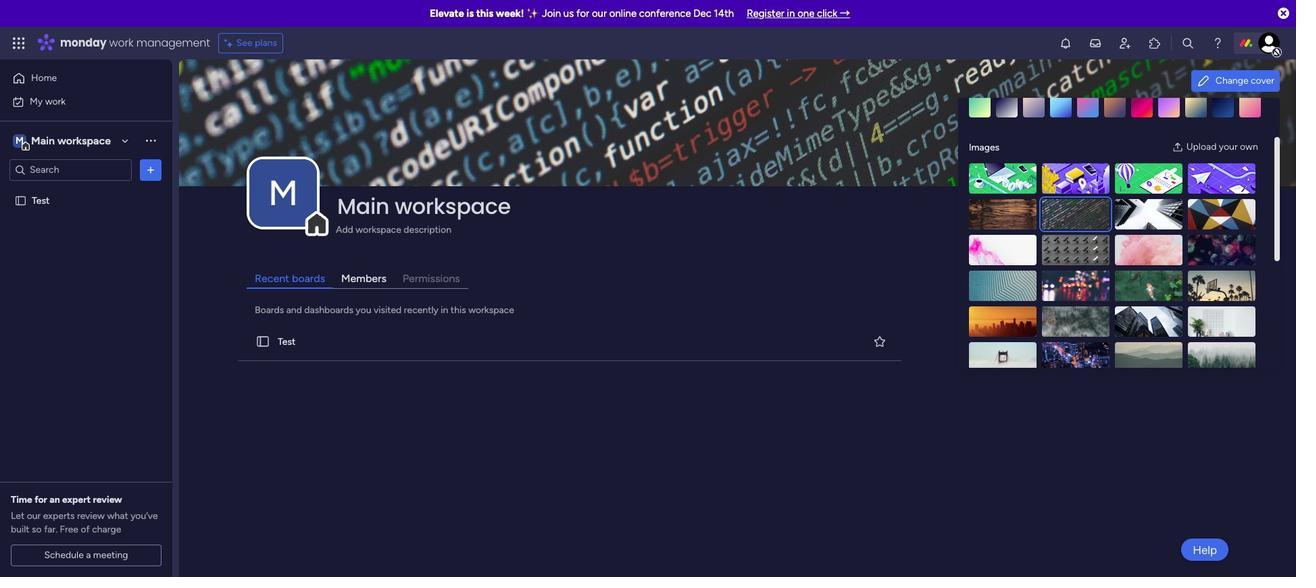 Task type: locate. For each thing, give the bounding box(es) containing it.
0 horizontal spatial m
[[16, 135, 24, 146]]

time for an expert review let our experts review what you've built so far. free of charge
[[11, 495, 158, 536]]

add workspace description
[[336, 224, 451, 236]]

0 horizontal spatial for
[[35, 495, 47, 506]]

main workspace up description
[[337, 191, 511, 222]]

test inside list box
[[32, 195, 50, 206]]

for
[[576, 7, 589, 20], [35, 495, 47, 506]]

recently
[[404, 305, 439, 316]]

main up add
[[337, 191, 389, 222]]

upload
[[1186, 141, 1217, 153]]

test right public board image
[[32, 195, 50, 206]]

monday work management
[[60, 35, 210, 51]]

see
[[236, 37, 253, 49]]

schedule a meeting button
[[11, 545, 162, 567]]

1 horizontal spatial test
[[278, 336, 296, 348]]

join
[[542, 7, 561, 20]]

main
[[31, 134, 55, 147], [337, 191, 389, 222]]

register
[[747, 7, 785, 20]]

1 vertical spatial main workspace
[[337, 191, 511, 222]]

of
[[81, 524, 90, 536]]

1 vertical spatial in
[[441, 305, 448, 316]]

for left the an
[[35, 495, 47, 506]]

schedule a meeting
[[44, 550, 128, 562]]

upload your own
[[1186, 141, 1258, 153]]

1 horizontal spatial work
[[109, 35, 134, 51]]

✨
[[527, 7, 539, 20]]

help image
[[1211, 36, 1225, 50]]

0 vertical spatial workspace image
[[13, 133, 26, 148]]

our
[[592, 7, 607, 20], [27, 511, 41, 522]]

review up what
[[93, 495, 122, 506]]

0 horizontal spatial test
[[32, 195, 50, 206]]

charge
[[92, 524, 121, 536]]

elevate is this week! ✨ join us for our online conference dec 14th
[[430, 7, 734, 20]]

you
[[356, 305, 371, 316]]

test
[[32, 195, 50, 206], [278, 336, 296, 348]]

you've
[[131, 511, 158, 522]]

main workspace
[[31, 134, 111, 147], [337, 191, 511, 222]]

click
[[817, 7, 838, 20]]

0 vertical spatial m
[[16, 135, 24, 146]]

our left online
[[592, 7, 607, 20]]

what
[[107, 511, 128, 522]]

workspace
[[57, 134, 111, 147], [395, 191, 511, 222], [356, 224, 401, 236], [468, 305, 514, 316]]

my
[[30, 96, 43, 107]]

0 vertical spatial main workspace
[[31, 134, 111, 147]]

this right recently
[[451, 305, 466, 316]]

m inside 'dropdown button'
[[268, 172, 298, 214]]

far.
[[44, 524, 57, 536]]

search everything image
[[1181, 36, 1195, 50]]

1 vertical spatial for
[[35, 495, 47, 506]]

an
[[50, 495, 60, 506]]

main down 'my work'
[[31, 134, 55, 147]]

work inside button
[[45, 96, 66, 107]]

photo icon image
[[1172, 142, 1183, 153]]

m inside workspace selection element
[[16, 135, 24, 146]]

our inside time for an expert review let our experts review what you've built so far. free of charge
[[27, 511, 41, 522]]

our up the so
[[27, 511, 41, 522]]

workspace image
[[13, 133, 26, 148], [249, 160, 317, 227]]

0 horizontal spatial in
[[441, 305, 448, 316]]

0 horizontal spatial workspace image
[[13, 133, 26, 148]]

notifications image
[[1059, 36, 1073, 50]]

1 vertical spatial our
[[27, 511, 41, 522]]

change
[[1216, 75, 1249, 87]]

this
[[476, 7, 494, 20], [451, 305, 466, 316]]

description
[[404, 224, 451, 236]]

time
[[11, 495, 32, 506]]

0 horizontal spatial main
[[31, 134, 55, 147]]

my work
[[30, 96, 66, 107]]

for right us
[[576, 7, 589, 20]]

permissions
[[403, 272, 460, 285]]

0 vertical spatial main
[[31, 134, 55, 147]]

1 horizontal spatial m
[[268, 172, 298, 214]]

0 vertical spatial test
[[32, 195, 50, 206]]

option
[[0, 189, 172, 191]]

1 vertical spatial m
[[268, 172, 298, 214]]

boards
[[292, 272, 325, 285]]

public board image
[[14, 194, 27, 207]]

1 vertical spatial work
[[45, 96, 66, 107]]

1 horizontal spatial this
[[476, 7, 494, 20]]

experts
[[43, 511, 75, 522]]

boards and dashboards you visited recently in this workspace
[[255, 305, 514, 316]]

see plans
[[236, 37, 277, 49]]

1 horizontal spatial main
[[337, 191, 389, 222]]

test right public board icon
[[278, 336, 296, 348]]

0 vertical spatial this
[[476, 7, 494, 20]]

0 horizontal spatial this
[[451, 305, 466, 316]]

1 vertical spatial test
[[278, 336, 296, 348]]

help
[[1193, 544, 1217, 557]]

in right recently
[[441, 305, 448, 316]]

1 horizontal spatial for
[[576, 7, 589, 20]]

review up of
[[77, 511, 105, 522]]

cover
[[1251, 75, 1275, 87]]

1 horizontal spatial workspace image
[[249, 160, 317, 227]]

1 vertical spatial main
[[337, 191, 389, 222]]

review
[[93, 495, 122, 506], [77, 511, 105, 522]]

free
[[60, 524, 78, 536]]

0 vertical spatial review
[[93, 495, 122, 506]]

0 horizontal spatial our
[[27, 511, 41, 522]]

work for monday
[[109, 35, 134, 51]]

work right monday
[[109, 35, 134, 51]]

14th
[[714, 7, 734, 20]]

in
[[787, 7, 795, 20], [441, 305, 448, 316]]

options image
[[144, 163, 157, 177]]

help button
[[1181, 539, 1229, 562]]

0 horizontal spatial main workspace
[[31, 134, 111, 147]]

1 horizontal spatial in
[[787, 7, 795, 20]]

in left the one
[[787, 7, 795, 20]]

0 horizontal spatial work
[[45, 96, 66, 107]]

main workspace inside workspace selection element
[[31, 134, 111, 147]]

0 vertical spatial work
[[109, 35, 134, 51]]

work right my
[[45, 96, 66, 107]]

1 horizontal spatial our
[[592, 7, 607, 20]]

this right is
[[476, 7, 494, 20]]

m
[[16, 135, 24, 146], [268, 172, 298, 214]]

register in one click → link
[[747, 7, 850, 20]]

monday
[[60, 35, 106, 51]]

0 vertical spatial for
[[576, 7, 589, 20]]

main workspace up search in workspace field
[[31, 134, 111, 147]]

online
[[609, 7, 637, 20]]

home button
[[8, 68, 145, 89]]

conference
[[639, 7, 691, 20]]

change cover
[[1216, 75, 1275, 87]]

work
[[109, 35, 134, 51], [45, 96, 66, 107]]

apps image
[[1148, 36, 1162, 50]]



Task type: vqa. For each thing, say whether or not it's contained in the screenshot.
the our to the right
yes



Task type: describe. For each thing, give the bounding box(es) containing it.
so
[[32, 524, 42, 536]]

1 vertical spatial this
[[451, 305, 466, 316]]

members
[[341, 272, 387, 285]]

0 vertical spatial in
[[787, 7, 795, 20]]

workspace selection element
[[13, 133, 113, 150]]

test for public board icon
[[278, 336, 296, 348]]

expert
[[62, 495, 91, 506]]

one
[[798, 7, 815, 20]]

workspace image inside workspace selection element
[[13, 133, 26, 148]]

built
[[11, 524, 29, 536]]

test link
[[235, 323, 904, 362]]

Main workspace field
[[334, 191, 1241, 222]]

elevate
[[430, 7, 464, 20]]

my work button
[[8, 91, 145, 113]]

for inside time for an expert review let our experts review what you've built so far. free of charge
[[35, 495, 47, 506]]

is
[[467, 7, 474, 20]]

0 vertical spatial our
[[592, 7, 607, 20]]

visited
[[374, 305, 402, 316]]

management
[[136, 35, 210, 51]]

plans
[[255, 37, 277, 49]]

main inside workspace selection element
[[31, 134, 55, 147]]

m button
[[249, 160, 317, 227]]

select product image
[[12, 36, 26, 50]]

let
[[11, 511, 24, 522]]

add
[[336, 224, 353, 236]]

images
[[969, 142, 1000, 153]]

test list box
[[0, 187, 172, 395]]

see plans button
[[218, 33, 283, 53]]

your
[[1219, 141, 1238, 153]]

1 vertical spatial workspace image
[[249, 160, 317, 227]]

workspace options image
[[144, 134, 157, 147]]

upload your own button
[[1167, 137, 1264, 158]]

us
[[564, 7, 574, 20]]

home
[[31, 72, 57, 84]]

and
[[286, 305, 302, 316]]

inbox image
[[1089, 36, 1102, 50]]

schedule
[[44, 550, 84, 562]]

brad klo image
[[1258, 32, 1280, 54]]

own
[[1240, 141, 1258, 153]]

test for public board image
[[32, 195, 50, 206]]

work for my
[[45, 96, 66, 107]]

meeting
[[93, 550, 128, 562]]

change cover button
[[1191, 70, 1280, 92]]

recent boards
[[255, 272, 325, 285]]

1 horizontal spatial main workspace
[[337, 191, 511, 222]]

public board image
[[255, 335, 270, 349]]

dashboards
[[304, 305, 353, 316]]

add to favorites image
[[873, 335, 887, 348]]

→
[[840, 7, 850, 20]]

recent
[[255, 272, 289, 285]]

invite members image
[[1118, 36, 1132, 50]]

register in one click →
[[747, 7, 850, 20]]

boards
[[255, 305, 284, 316]]

week!
[[496, 7, 524, 20]]

dec
[[694, 7, 712, 20]]

Search in workspace field
[[28, 162, 113, 178]]

a
[[86, 550, 91, 562]]

1 vertical spatial review
[[77, 511, 105, 522]]



